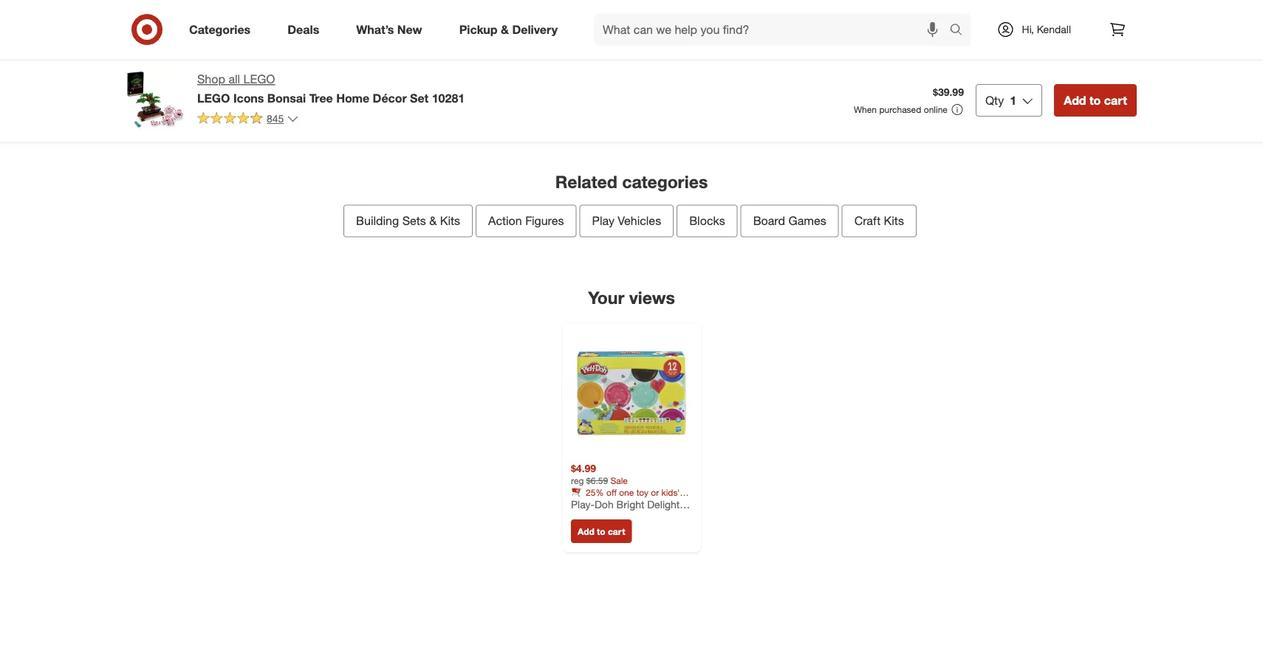 Task type: vqa. For each thing, say whether or not it's contained in the screenshot.
SIEGEN
no



Task type: describe. For each thing, give the bounding box(es) containing it.
play-doh bright delights 12-pack image
[[571, 333, 692, 454]]

action
[[488, 214, 522, 228]]

add to cart for the topmost add to cart button
[[1064, 93, 1128, 108]]

book
[[571, 498, 591, 509]]

categories link
[[177, 13, 269, 46]]

off
[[607, 487, 617, 498]]

0 horizontal spatial add to cart button
[[571, 520, 632, 544]]

action figures
[[488, 214, 564, 228]]

set
[[410, 91, 429, 105]]

1 horizontal spatial lego
[[243, 72, 275, 86]]

10281
[[432, 91, 465, 105]]

What can we help you find? suggestions appear below search field
[[594, 13, 954, 46]]

games
[[789, 214, 827, 228]]

shop
[[197, 72, 225, 86]]

sale
[[611, 475, 628, 487]]

search
[[943, 24, 979, 38]]

delivery
[[512, 22, 558, 37]]

online
[[924, 104, 948, 115]]

icons
[[233, 91, 264, 105]]

what's new
[[356, 22, 422, 37]]

building sets & kits
[[356, 214, 460, 228]]

pickup & delivery
[[459, 22, 558, 37]]

categories
[[189, 22, 251, 37]]

purchased
[[880, 104, 922, 115]]

craft kits link
[[842, 205, 917, 237]]

image of lego icons bonsai tree home décor set 10281 image
[[126, 71, 185, 130]]

when
[[854, 104, 877, 115]]

craft
[[855, 214, 881, 228]]

tree
[[309, 91, 333, 105]]

search button
[[943, 13, 979, 49]]

deals link
[[275, 13, 338, 46]]

0 horizontal spatial &
[[429, 214, 437, 228]]

décor
[[373, 91, 407, 105]]

new
[[397, 22, 422, 37]]

your
[[588, 288, 625, 308]]

board games
[[753, 214, 827, 228]]

25%
[[586, 487, 604, 498]]

play vehicles
[[592, 214, 661, 228]]

845
[[267, 112, 284, 125]]

or
[[651, 487, 659, 498]]



Task type: locate. For each thing, give the bounding box(es) containing it.
one
[[619, 487, 634, 498]]

board
[[753, 214, 785, 228]]

1 vertical spatial to
[[597, 526, 606, 538]]

hi, kendall
[[1022, 23, 1071, 36]]

vehicles
[[618, 214, 661, 228]]

deals
[[288, 22, 319, 37]]

1 vertical spatial cart
[[608, 526, 625, 538]]

0 vertical spatial add
[[1064, 93, 1087, 108]]

cart
[[1104, 93, 1128, 108], [608, 526, 625, 538]]

toy
[[637, 487, 649, 498]]

qty
[[986, 93, 1004, 108]]

shop all lego lego icons bonsai tree home décor set 10281
[[197, 72, 465, 105]]

when purchased online
[[854, 104, 948, 115]]

cart for the topmost add to cart button
[[1104, 93, 1128, 108]]

& right pickup
[[501, 22, 509, 37]]

1 horizontal spatial cart
[[1104, 93, 1128, 108]]

board games link
[[741, 205, 839, 237]]

reg
[[571, 475, 584, 487]]

what's new link
[[344, 13, 441, 46]]

to for the left add to cart button
[[597, 526, 606, 538]]

pickup
[[459, 22, 498, 37]]

all
[[229, 72, 240, 86]]

0 vertical spatial lego
[[243, 72, 275, 86]]

categories
[[622, 172, 708, 193]]

0 vertical spatial to
[[1090, 93, 1101, 108]]

$4.99
[[571, 463, 596, 475]]

blocks link
[[677, 205, 738, 237]]

1 vertical spatial add to cart
[[578, 526, 625, 538]]

1 horizontal spatial to
[[1090, 93, 1101, 108]]

$39.99
[[933, 86, 964, 99]]

qty 1
[[986, 93, 1017, 108]]

0 horizontal spatial lego
[[197, 91, 230, 105]]

add to cart for the left add to cart button
[[578, 526, 625, 538]]

0 horizontal spatial to
[[597, 526, 606, 538]]

kits
[[440, 214, 460, 228], [884, 214, 904, 228]]

0 horizontal spatial kits
[[440, 214, 460, 228]]

kendall
[[1037, 23, 1071, 36]]

add to cart
[[1064, 93, 1128, 108], [578, 526, 625, 538]]

0 horizontal spatial add to cart
[[578, 526, 625, 538]]

1 kits from the left
[[440, 214, 460, 228]]

1 horizontal spatial &
[[501, 22, 509, 37]]

25% off one toy or kids' book
[[571, 487, 680, 509]]

0 vertical spatial add to cart
[[1064, 93, 1128, 108]]

hi,
[[1022, 23, 1034, 36]]

&
[[501, 22, 509, 37], [429, 214, 437, 228]]

add
[[1064, 93, 1087, 108], [578, 526, 595, 538]]

kits right sets
[[440, 214, 460, 228]]

$4.99 reg $6.59 sale
[[571, 463, 628, 487]]

0 horizontal spatial add
[[578, 526, 595, 538]]

845 link
[[197, 111, 299, 128]]

related categories
[[555, 172, 708, 193]]

1 horizontal spatial add
[[1064, 93, 1087, 108]]

to for the topmost add to cart button
[[1090, 93, 1101, 108]]

add right 1
[[1064, 93, 1087, 108]]

views
[[629, 288, 675, 308]]

sets
[[402, 214, 426, 228]]

kits right 'craft'
[[884, 214, 904, 228]]

craft kits
[[855, 214, 904, 228]]

building sets & kits link
[[344, 205, 473, 237]]

1 vertical spatial add
[[578, 526, 595, 538]]

what's
[[356, 22, 394, 37]]

1 vertical spatial &
[[429, 214, 437, 228]]

1 horizontal spatial add to cart
[[1064, 93, 1128, 108]]

add down book
[[578, 526, 595, 538]]

to
[[1090, 93, 1101, 108], [597, 526, 606, 538]]

cart for the left add to cart button
[[608, 526, 625, 538]]

your views
[[588, 288, 675, 308]]

1
[[1010, 93, 1017, 108]]

0 vertical spatial cart
[[1104, 93, 1128, 108]]

2 kits from the left
[[884, 214, 904, 228]]

bonsai
[[267, 91, 306, 105]]

lego up icons
[[243, 72, 275, 86]]

related
[[555, 172, 618, 193]]

1 vertical spatial lego
[[197, 91, 230, 105]]

kids'
[[662, 487, 680, 498]]

1 horizontal spatial add to cart button
[[1054, 84, 1137, 117]]

building
[[356, 214, 399, 228]]

1 horizontal spatial kits
[[884, 214, 904, 228]]

figures
[[525, 214, 564, 228]]

action figures link
[[476, 205, 577, 237]]

lego
[[243, 72, 275, 86], [197, 91, 230, 105]]

home
[[336, 91, 370, 105]]

$6.59
[[587, 475, 608, 487]]

0 horizontal spatial cart
[[608, 526, 625, 538]]

0 vertical spatial add to cart button
[[1054, 84, 1137, 117]]

0 vertical spatial &
[[501, 22, 509, 37]]

add to cart button
[[1054, 84, 1137, 117], [571, 520, 632, 544]]

play vehicles link
[[580, 205, 674, 237]]

& right sets
[[429, 214, 437, 228]]

1 vertical spatial add to cart button
[[571, 520, 632, 544]]

blocks
[[689, 214, 725, 228]]

pickup & delivery link
[[447, 13, 576, 46]]

lego down shop
[[197, 91, 230, 105]]

play
[[592, 214, 615, 228]]



